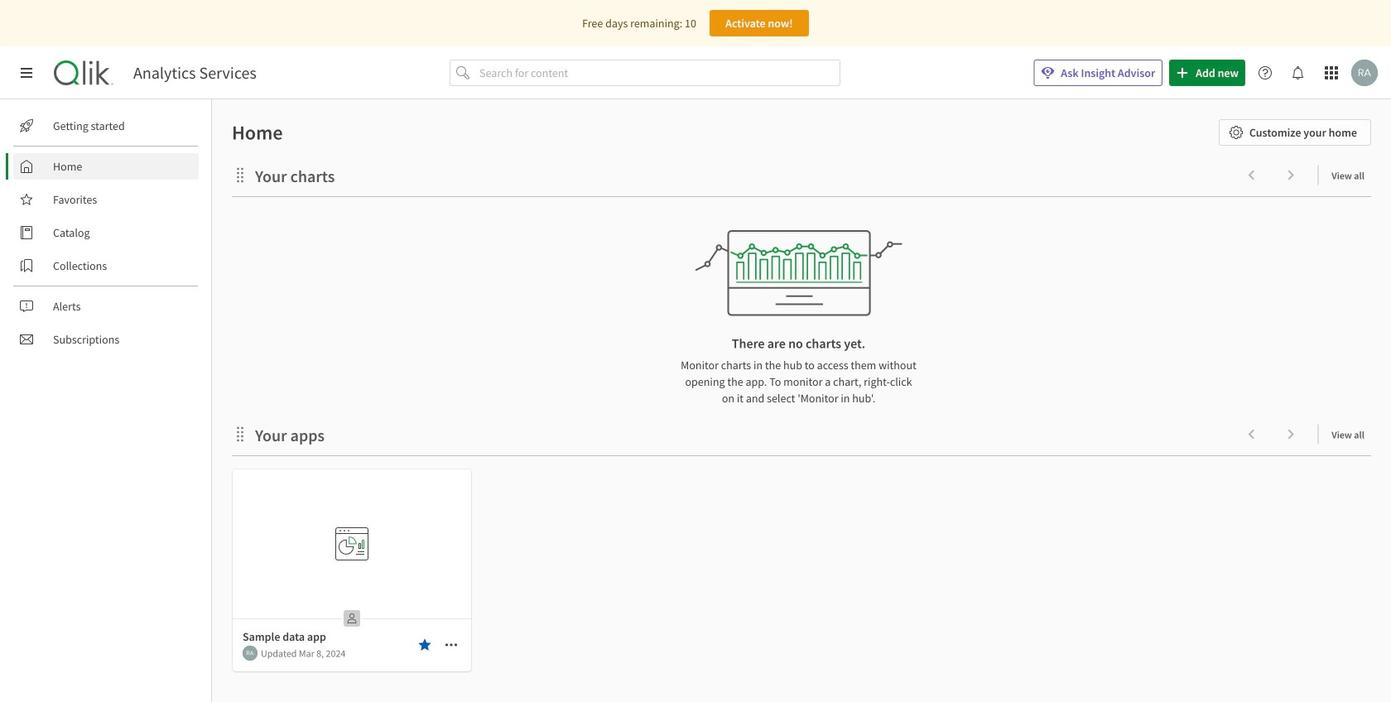 Task type: locate. For each thing, give the bounding box(es) containing it.
analytics services element
[[133, 63, 257, 83]]

main content
[[205, 99, 1392, 703]]

ruby anderson image
[[243, 646, 258, 661]]

remove from favorites image
[[418, 639, 432, 652]]

0 vertical spatial move collection image
[[232, 167, 249, 184]]

move collection image
[[232, 167, 249, 184], [232, 426, 249, 443]]

close sidebar menu image
[[20, 66, 33, 80]]



Task type: vqa. For each thing, say whether or not it's contained in the screenshot.
Close sidebar menu icon on the left of page
yes



Task type: describe. For each thing, give the bounding box(es) containing it.
more actions image
[[445, 639, 458, 652]]

ruby anderson image
[[1352, 60, 1379, 86]]

navigation pane element
[[0, 106, 211, 360]]

ruby anderson element
[[243, 646, 258, 661]]

1 vertical spatial move collection image
[[232, 426, 249, 443]]

Search for content text field
[[476, 60, 841, 86]]



